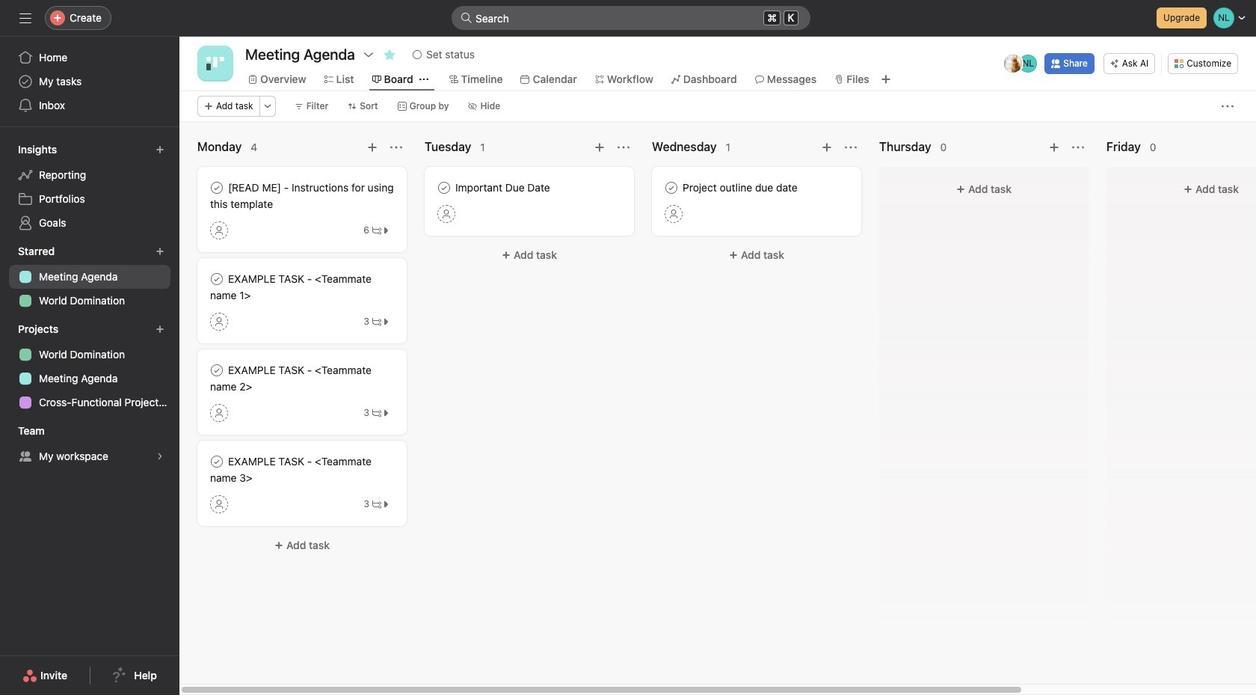 Task type: describe. For each thing, give the bounding box(es) containing it.
more section actions image for first add task icon from right
[[845, 141, 857, 153]]

more section actions image for add task image
[[1073, 141, 1085, 153]]

insights element
[[0, 136, 180, 238]]

Search tasks, projects, and more text field
[[452, 6, 811, 30]]

3 add task image from the left
[[821, 141, 833, 153]]

show options image
[[363, 49, 375, 61]]

prominent image
[[461, 12, 473, 24]]

1 add task image from the left
[[367, 141, 379, 153]]

new insights image
[[156, 145, 165, 154]]

hide sidebar image
[[19, 12, 31, 24]]

see details, my workspace image
[[156, 452, 165, 461]]

0 horizontal spatial mark complete image
[[208, 453, 226, 471]]

projects element
[[0, 316, 180, 417]]

Mark complete checkbox
[[208, 179, 226, 197]]

more section actions image
[[618, 141, 630, 153]]

global element
[[0, 37, 180, 126]]

0 vertical spatial mark complete image
[[435, 179, 453, 197]]

new project or portfolio image
[[156, 325, 165, 334]]

starred element
[[0, 238, 180, 316]]

more actions image
[[263, 102, 272, 111]]



Task type: vqa. For each thing, say whether or not it's contained in the screenshot.
the topmost Mark complete option
yes



Task type: locate. For each thing, give the bounding box(es) containing it.
0 horizontal spatial more section actions image
[[391, 141, 402, 153]]

0 horizontal spatial add task image
[[367, 141, 379, 153]]

1 horizontal spatial more section actions image
[[845, 141, 857, 153]]

mark complete image
[[208, 179, 226, 197], [663, 179, 681, 197], [208, 270, 226, 288], [208, 361, 226, 379]]

mark complete image
[[435, 179, 453, 197], [208, 453, 226, 471]]

1 horizontal spatial add task image
[[594, 141, 606, 153]]

tab actions image
[[419, 75, 428, 84]]

board image
[[206, 55, 224, 73]]

2 horizontal spatial more section actions image
[[1073, 141, 1085, 153]]

2 more section actions image from the left
[[845, 141, 857, 153]]

3 more section actions image from the left
[[1073, 141, 1085, 153]]

add task image
[[367, 141, 379, 153], [594, 141, 606, 153], [821, 141, 833, 153]]

1 vertical spatial mark complete image
[[208, 453, 226, 471]]

1 horizontal spatial mark complete image
[[435, 179, 453, 197]]

more section actions image
[[391, 141, 402, 153], [845, 141, 857, 153], [1073, 141, 1085, 153]]

add tab image
[[880, 73, 892, 85]]

teams element
[[0, 417, 180, 471]]

2 add task image from the left
[[594, 141, 606, 153]]

add items to starred image
[[156, 247, 165, 256]]

add task image
[[1049, 141, 1061, 153]]

more actions image
[[1222, 100, 1234, 112]]

1 more section actions image from the left
[[391, 141, 402, 153]]

None field
[[452, 6, 811, 30]]

more section actions image for first add task icon from the left
[[391, 141, 402, 153]]

Mark complete checkbox
[[435, 179, 453, 197], [663, 179, 681, 197], [208, 270, 226, 288], [208, 361, 226, 379], [208, 453, 226, 471]]

remove from starred image
[[384, 49, 396, 61]]

2 horizontal spatial add task image
[[821, 141, 833, 153]]



